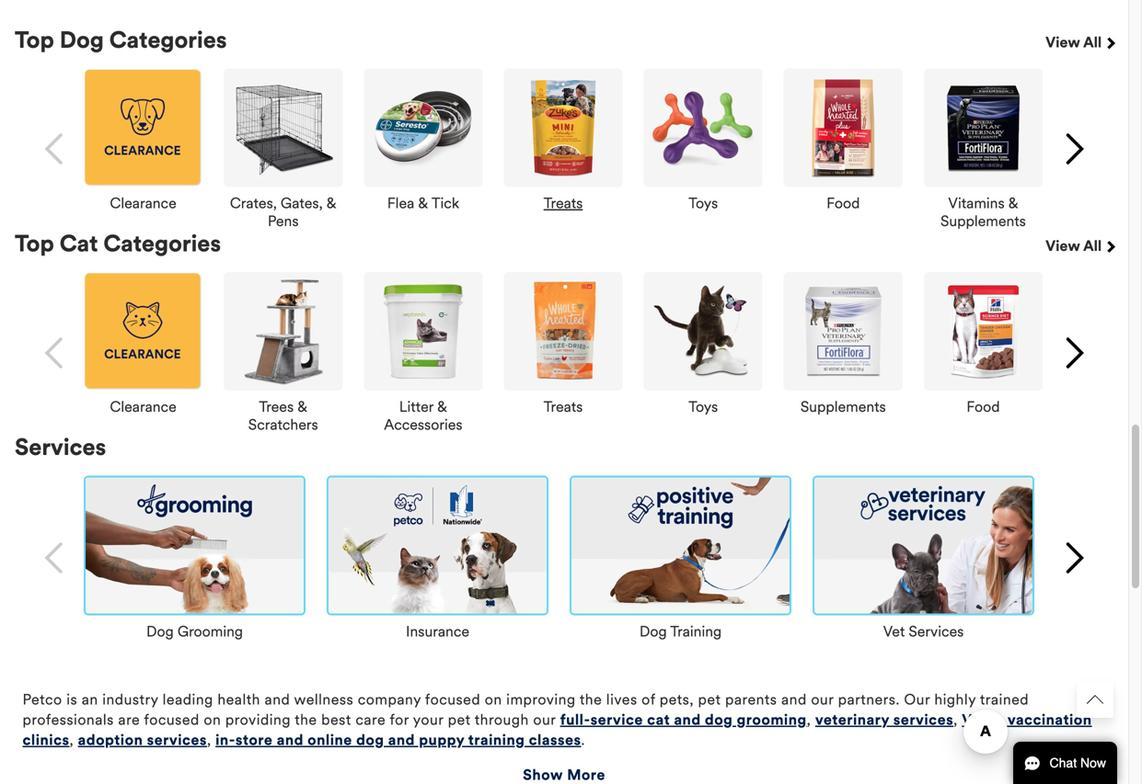 Task type: describe. For each thing, give the bounding box(es) containing it.
grooming
[[737, 711, 807, 730]]

litter & accessories
[[384, 398, 462, 434]]

styled arrow button link
[[1077, 682, 1114, 719]]

clinics
[[23, 732, 69, 750]]

litter & accessories link
[[364, 391, 483, 434]]

0 horizontal spatial dog
[[60, 26, 104, 54]]

< for cat
[[50, 342, 60, 364]]

veterinary
[[815, 711, 889, 730]]

1 vertical spatial dog
[[356, 732, 384, 750]]

dog flea and tick treatment image
[[364, 69, 483, 187]]

industry
[[102, 691, 158, 709]]

dog for dog grooming
[[146, 623, 174, 642]]

1 horizontal spatial services
[[909, 623, 964, 642]]

cat treats image
[[504, 272, 623, 391]]

dog training
[[639, 623, 722, 642]]

dog grooming link
[[146, 616, 243, 642]]

view for top dog categories
[[1046, 33, 1080, 52]]

3 > from the top
[[1069, 547, 1078, 570]]

vetco
[[962, 711, 1004, 730]]

best
[[321, 711, 351, 730]]

full-service cat and dog grooming link
[[560, 711, 807, 730]]

clearance link for cat
[[110, 391, 176, 417]]

tick
[[431, 194, 459, 213]]

1 vertical spatial the
[[295, 711, 317, 730]]

0 vertical spatial the
[[580, 691, 602, 709]]

categories for top dog categories
[[109, 26, 227, 54]]

1 vertical spatial our
[[533, 711, 556, 730]]

vet services link
[[883, 616, 964, 642]]

, adoption services , in-store and online dog and puppy training classes .
[[69, 732, 585, 750]]

3 < button from the top
[[29, 534, 80, 584]]

cat
[[60, 230, 98, 258]]

> for top cat categories
[[1069, 342, 1078, 364]]

dog toys image
[[644, 69, 763, 187]]

treats for top cat categories
[[544, 398, 583, 417]]

3 > button from the top
[[1048, 534, 1099, 584]]

petco is an industry leading health and wellness company focused on improving the lives of pets, pet parents and our partners. our highly trained professionals are focused on providing the best care for your pet through our
[[23, 691, 1029, 730]]

online
[[308, 732, 352, 750]]

top dog categories
[[15, 26, 227, 54]]

crates, gates, & pens
[[230, 194, 336, 230]]

professionals
[[23, 711, 114, 730]]

full-
[[560, 711, 590, 730]]

crates, gates, & pens link
[[224, 187, 343, 230]]

supplements for cats image
[[784, 272, 903, 391]]

cat supplies on clearance image
[[84, 272, 203, 391]]

treats link for top cat categories
[[544, 391, 583, 417]]

& for trees & scratchers
[[297, 398, 307, 417]]

vaccination
[[1008, 711, 1092, 730]]

> button for top dog categories
[[1048, 124, 1099, 175]]

0 horizontal spatial services
[[15, 433, 106, 462]]

& for vitamins & supplements
[[1008, 194, 1018, 213]]

service
[[590, 711, 643, 730]]

wellness
[[294, 691, 354, 709]]

< button for cat
[[29, 328, 80, 378]]

clearance for dog
[[110, 194, 176, 213]]

accessories
[[384, 416, 462, 434]]

food for food link for cat food image
[[967, 398, 1000, 417]]

vet
[[883, 623, 905, 642]]

vitamins
[[948, 194, 1005, 213]]

, left veterinary on the right bottom
[[807, 711, 811, 730]]

dog grooming
[[146, 623, 243, 642]]

trees
[[259, 398, 294, 417]]

leading
[[163, 691, 213, 709]]

0 horizontal spatial on
[[204, 711, 221, 730]]

in-store and online dog and puppy training classes link
[[215, 732, 581, 750]]

training
[[468, 732, 525, 750]]

insurance
[[406, 623, 469, 642]]

< button for dog
[[29, 124, 80, 175]]

view all link for top cat categories
[[1046, 230, 1114, 272]]

.
[[581, 732, 585, 750]]

health
[[217, 691, 260, 709]]

dog training link
[[639, 616, 722, 642]]

an
[[82, 691, 98, 709]]

full-service cat and dog grooming , veterinary services ,
[[560, 711, 962, 730]]

dog treats image
[[504, 69, 623, 187]]

trees & scratchers
[[248, 398, 318, 434]]

litter
[[399, 398, 433, 417]]

clearance for cat
[[110, 398, 176, 417]]

< for dog
[[50, 138, 60, 160]]

pets,
[[660, 691, 694, 709]]

and down for
[[388, 732, 415, 750]]

cat
[[647, 711, 670, 730]]

vetco vaccination clinics
[[23, 711, 1092, 750]]

veterinary services link
[[815, 711, 953, 730]]

food for food link related to dog food image
[[827, 194, 860, 213]]

adoption
[[78, 732, 143, 750]]

& for litter & accessories
[[437, 398, 447, 417]]

in-
[[215, 732, 235, 750]]

, down "professionals"
[[69, 732, 74, 750]]

, down highly
[[953, 711, 958, 730]]

vitamins & supplements
[[941, 194, 1026, 230]]

vetco vaccination clinics link
[[23, 711, 1092, 750]]

3 < from the top
[[50, 547, 60, 570]]



Task type: vqa. For each thing, say whether or not it's contained in the screenshot.
View to the bottom
yes



Task type: locate. For each thing, give the bounding box(es) containing it.
&
[[326, 194, 336, 213], [418, 194, 428, 213], [1008, 194, 1018, 213], [297, 398, 307, 417], [437, 398, 447, 417]]

1 vertical spatial on
[[204, 711, 221, 730]]

of
[[642, 691, 655, 709]]

through
[[475, 711, 529, 730]]

1 horizontal spatial pet
[[698, 691, 721, 709]]

0 vertical spatial > button
[[1048, 124, 1099, 175]]

1 vertical spatial services
[[147, 732, 207, 750]]

and
[[265, 691, 290, 709], [781, 691, 807, 709], [674, 711, 701, 730], [277, 732, 304, 750], [388, 732, 415, 750]]

0 vertical spatial treats
[[544, 194, 583, 213]]

cat furniture image
[[224, 272, 343, 391]]

2 toys from the top
[[689, 398, 718, 417]]

2 view all link from the top
[[1046, 230, 1114, 272]]

dog crates image
[[224, 69, 343, 187]]

flea & tick link
[[387, 187, 459, 213]]

pet right 'pets,'
[[698, 691, 721, 709]]

& left tick
[[418, 194, 428, 213]]

1 vertical spatial view all
[[1046, 237, 1105, 255]]

view for top cat categories
[[1046, 237, 1080, 255]]

cat litter & accessories image
[[364, 272, 483, 391]]

treats for top dog categories
[[544, 194, 583, 213]]

0 vertical spatial toys
[[689, 194, 718, 213]]

2 < button from the top
[[29, 328, 80, 378]]

0 horizontal spatial the
[[295, 711, 317, 730]]

0 horizontal spatial food link
[[827, 187, 860, 213]]

2 view from the top
[[1046, 237, 1080, 255]]

0 vertical spatial all
[[1083, 33, 1102, 52]]

0 horizontal spatial pet
[[448, 711, 471, 730]]

1 horizontal spatial supplements
[[941, 212, 1026, 230]]

1 toys from the top
[[689, 194, 718, 213]]

trees & scratchers link
[[224, 391, 343, 434]]

0 horizontal spatial focused
[[144, 711, 199, 730]]

supplements link
[[801, 391, 886, 417]]

1 vertical spatial services
[[909, 623, 964, 642]]

1 vertical spatial treats
[[544, 398, 583, 417]]

view all
[[1046, 33, 1105, 52], [1046, 237, 1105, 255]]

& inside flea & tick link
[[418, 194, 428, 213]]

1 horizontal spatial services
[[893, 711, 953, 730]]

1 all from the top
[[1083, 33, 1102, 52]]

0 vertical spatial pet
[[698, 691, 721, 709]]

1 vertical spatial view
[[1046, 237, 1080, 255]]

> for top dog categories
[[1069, 138, 1078, 160]]

0 vertical spatial view
[[1046, 33, 1080, 52]]

,
[[807, 711, 811, 730], [953, 711, 958, 730], [69, 732, 74, 750], [207, 732, 211, 750]]

1 view all link from the top
[[1046, 26, 1114, 69]]

supplements
[[941, 212, 1026, 230], [801, 398, 886, 417]]

adoption services link
[[78, 732, 207, 750]]

gates,
[[281, 194, 323, 213]]

1 vertical spatial categories
[[103, 230, 221, 258]]

0 horizontal spatial services
[[147, 732, 207, 750]]

toys for top dog categories
[[689, 194, 718, 213]]

categories right cat
[[103, 230, 221, 258]]

1 treats link from the top
[[544, 187, 583, 213]]

treats down dog treats image
[[544, 194, 583, 213]]

crates,
[[230, 194, 277, 213]]

0 vertical spatial treats link
[[544, 187, 583, 213]]

grooming
[[177, 623, 243, 642]]

2 vertical spatial > button
[[1048, 534, 1099, 584]]

1 treats from the top
[[544, 194, 583, 213]]

food link for cat food image
[[967, 391, 1000, 417]]

0 vertical spatial focused
[[425, 691, 480, 709]]

partners.
[[838, 691, 900, 709]]

0 vertical spatial clearance link
[[110, 187, 176, 213]]

pens
[[268, 212, 299, 230]]

parents
[[725, 691, 777, 709]]

>
[[1069, 138, 1078, 160], [1069, 342, 1078, 364], [1069, 547, 1078, 570]]

all for top cat categories
[[1083, 237, 1102, 255]]

1 horizontal spatial dog
[[705, 711, 733, 730]]

1 horizontal spatial our
[[811, 691, 834, 709]]

clearance link for dog
[[110, 187, 176, 213]]

2 top from the top
[[15, 230, 54, 258]]

services down the our
[[893, 711, 953, 730]]

scratchers
[[248, 416, 318, 434]]

toys link
[[689, 187, 718, 213], [689, 391, 718, 417]]

care
[[356, 711, 386, 730]]

company
[[358, 691, 421, 709]]

0 vertical spatial services
[[15, 433, 106, 462]]

dog food image
[[784, 69, 903, 187]]

1 vertical spatial > button
[[1048, 328, 1099, 378]]

your
[[413, 711, 444, 730]]

1 horizontal spatial on
[[485, 691, 502, 709]]

1 clearance from the top
[[110, 194, 176, 213]]

scroll to top image
[[1087, 692, 1103, 709]]

0 vertical spatial clearance
[[110, 194, 176, 213]]

providing
[[225, 711, 291, 730]]

and up grooming
[[781, 691, 807, 709]]

classes
[[529, 732, 581, 750]]

toys for top cat categories
[[689, 398, 718, 417]]

0 horizontal spatial food
[[827, 194, 860, 213]]

flea & tick
[[387, 194, 459, 213]]

1 vertical spatial >
[[1069, 342, 1078, 364]]

top
[[15, 26, 54, 54], [15, 230, 54, 258]]

1 view from the top
[[1046, 33, 1080, 52]]

1 > from the top
[[1069, 138, 1078, 160]]

toys link for top dog categories
[[689, 187, 718, 213]]

0 vertical spatial toys link
[[689, 187, 718, 213]]

0 vertical spatial < button
[[29, 124, 80, 175]]

2 < from the top
[[50, 342, 60, 364]]

food
[[827, 194, 860, 213], [967, 398, 1000, 417]]

& inside vitamins & supplements
[[1008, 194, 1018, 213]]

focused down 'leading'
[[144, 711, 199, 730]]

insurance link
[[406, 616, 469, 642]]

our down "improving"
[[533, 711, 556, 730]]

0 vertical spatial <
[[50, 138, 60, 160]]

1 vertical spatial focused
[[144, 711, 199, 730]]

1 vertical spatial pet
[[448, 711, 471, 730]]

and up providing at bottom
[[265, 691, 290, 709]]

1 horizontal spatial the
[[580, 691, 602, 709]]

1 vertical spatial supplements
[[801, 398, 886, 417]]

cat food image
[[924, 272, 1043, 391]]

and right store
[[277, 732, 304, 750]]

1 vertical spatial food link
[[967, 391, 1000, 417]]

> button for top cat categories
[[1048, 328, 1099, 378]]

all
[[1083, 33, 1102, 52], [1083, 237, 1102, 255]]

treats link for top dog categories
[[544, 187, 583, 213]]

0 horizontal spatial dog
[[356, 732, 384, 750]]

dog down care
[[356, 732, 384, 750]]

clearance up top cat categories
[[110, 194, 176, 213]]

1 vertical spatial top
[[15, 230, 54, 258]]

vet services
[[883, 623, 964, 642]]

categories
[[109, 26, 227, 54], [103, 230, 221, 258]]

top for top dog categories
[[15, 26, 54, 54]]

trained
[[980, 691, 1029, 709]]

1 vertical spatial < button
[[29, 328, 80, 378]]

1 vertical spatial toys
[[689, 398, 718, 417]]

& right "trees" at bottom left
[[297, 398, 307, 417]]

2 treats from the top
[[544, 398, 583, 417]]

toys link for top cat categories
[[689, 391, 718, 417]]

training
[[670, 623, 722, 642]]

2 treats link from the top
[[544, 391, 583, 417]]

2 vertical spatial <
[[50, 547, 60, 570]]

1 vertical spatial clearance
[[110, 398, 176, 417]]

2 > from the top
[[1069, 342, 1078, 364]]

toys down the dog toys image
[[689, 194, 718, 213]]

treats
[[544, 194, 583, 213], [544, 398, 583, 417]]

clearance down cat supplies on clearance image
[[110, 398, 176, 417]]

1 horizontal spatial food link
[[967, 391, 1000, 417]]

1 toys link from the top
[[689, 187, 718, 213]]

1 horizontal spatial food
[[967, 398, 1000, 417]]

our
[[904, 691, 930, 709]]

for
[[390, 711, 409, 730]]

view all for top cat categories
[[1046, 237, 1105, 255]]

toys down "cat toys" image at the top right of page
[[689, 398, 718, 417]]

highly
[[934, 691, 976, 709]]

focused
[[425, 691, 480, 709], [144, 711, 199, 730]]

vitamins & supplements link
[[924, 187, 1043, 230]]

focused up your
[[425, 691, 480, 709]]

pet
[[698, 691, 721, 709], [448, 711, 471, 730]]

improving
[[506, 691, 576, 709]]

1 horizontal spatial dog
[[146, 623, 174, 642]]

top for top cat categories
[[15, 230, 54, 258]]

& right litter
[[437, 398, 447, 417]]

the down wellness
[[295, 711, 317, 730]]

is
[[66, 691, 77, 709]]

2 all from the top
[[1083, 237, 1102, 255]]

are
[[118, 711, 140, 730]]

view all link
[[1046, 26, 1114, 69], [1046, 230, 1114, 272]]

2 view all from the top
[[1046, 237, 1105, 255]]

0 vertical spatial view all
[[1046, 33, 1105, 52]]

0 vertical spatial dog
[[705, 711, 733, 730]]

flea
[[387, 194, 414, 213]]

dog for dog training
[[639, 623, 667, 642]]

toys
[[689, 194, 718, 213], [689, 398, 718, 417]]

1 < from the top
[[50, 138, 60, 160]]

food down dog food image
[[827, 194, 860, 213]]

& for flea & tick
[[418, 194, 428, 213]]

view
[[1046, 33, 1080, 52], [1046, 237, 1080, 255]]

0 vertical spatial top
[[15, 26, 54, 54]]

0 vertical spatial on
[[485, 691, 502, 709]]

1 < button from the top
[[29, 124, 80, 175]]

categories up 'dog supplies on clearance' image
[[109, 26, 227, 54]]

1 vertical spatial all
[[1083, 237, 1102, 255]]

0 vertical spatial categories
[[109, 26, 227, 54]]

on up in-
[[204, 711, 221, 730]]

services
[[893, 711, 953, 730], [147, 732, 207, 750]]

2 clearance link from the top
[[110, 391, 176, 417]]

0 vertical spatial supplements
[[941, 212, 1026, 230]]

the up 'full-'
[[580, 691, 602, 709]]

0 vertical spatial food
[[827, 194, 860, 213]]

0 vertical spatial our
[[811, 691, 834, 709]]

view all link for top dog categories
[[1046, 26, 1114, 69]]

1 vertical spatial <
[[50, 342, 60, 364]]

store
[[235, 732, 273, 750]]

all for top dog categories
[[1083, 33, 1102, 52]]

1 > button from the top
[[1048, 124, 1099, 175]]

treats link
[[544, 187, 583, 213], [544, 391, 583, 417]]

1 vertical spatial toys link
[[689, 391, 718, 417]]

1 vertical spatial food
[[967, 398, 1000, 417]]

lives
[[606, 691, 637, 709]]

pet up puppy
[[448, 711, 471, 730]]

<
[[50, 138, 60, 160], [50, 342, 60, 364], [50, 547, 60, 570]]

2 vertical spatial < button
[[29, 534, 80, 584]]

puppy
[[419, 732, 464, 750]]

1 vertical spatial clearance link
[[110, 391, 176, 417]]

and down 'pets,'
[[674, 711, 701, 730]]

< button
[[29, 124, 80, 175], [29, 328, 80, 378], [29, 534, 80, 584]]

0 vertical spatial view all link
[[1046, 26, 1114, 69]]

view all for top dog categories
[[1046, 33, 1105, 52]]

on
[[485, 691, 502, 709], [204, 711, 221, 730]]

top cat categories
[[15, 230, 221, 258]]

clearance
[[110, 194, 176, 213], [110, 398, 176, 417]]

2 horizontal spatial dog
[[639, 623, 667, 642]]

dog supplies on clearance image
[[84, 69, 203, 187]]

categories for top cat categories
[[103, 230, 221, 258]]

1 clearance link from the top
[[110, 187, 176, 213]]

2 vertical spatial >
[[1069, 547, 1078, 570]]

2 > button from the top
[[1048, 328, 1099, 378]]

dog down the parents
[[705, 711, 733, 730]]

0 vertical spatial >
[[1069, 138, 1078, 160]]

1 view all from the top
[[1046, 33, 1105, 52]]

food down cat food image
[[967, 398, 1000, 417]]

services down 'leading'
[[147, 732, 207, 750]]

dog
[[705, 711, 733, 730], [356, 732, 384, 750]]

1 top from the top
[[15, 26, 54, 54]]

services
[[15, 433, 106, 462], [909, 623, 964, 642]]

& inside trees & scratchers
[[297, 398, 307, 417]]

0 horizontal spatial supplements
[[801, 398, 886, 417]]

0 horizontal spatial our
[[533, 711, 556, 730]]

dog
[[60, 26, 104, 54], [146, 623, 174, 642], [639, 623, 667, 642]]

treats down cat treats image
[[544, 398, 583, 417]]

& inside the litter & accessories
[[437, 398, 447, 417]]

, left in-
[[207, 732, 211, 750]]

food link for dog food image
[[827, 187, 860, 213]]

1 horizontal spatial focused
[[425, 691, 480, 709]]

> button
[[1048, 124, 1099, 175], [1048, 328, 1099, 378], [1048, 534, 1099, 584]]

our up veterinary on the right bottom
[[811, 691, 834, 709]]

food link
[[827, 187, 860, 213], [967, 391, 1000, 417]]

& inside crates, gates, & pens
[[326, 194, 336, 213]]

on up through
[[485, 691, 502, 709]]

our
[[811, 691, 834, 709], [533, 711, 556, 730]]

1 vertical spatial view all link
[[1046, 230, 1114, 272]]

1 vertical spatial treats link
[[544, 391, 583, 417]]

supplements for dogs image
[[924, 69, 1043, 187]]

cat toys image
[[644, 272, 763, 391]]

& right gates,
[[326, 194, 336, 213]]

0 vertical spatial services
[[893, 711, 953, 730]]

& right vitamins
[[1008, 194, 1018, 213]]

petco
[[23, 691, 62, 709]]

2 toys link from the top
[[689, 391, 718, 417]]

2 clearance from the top
[[110, 398, 176, 417]]

0 vertical spatial food link
[[827, 187, 860, 213]]



